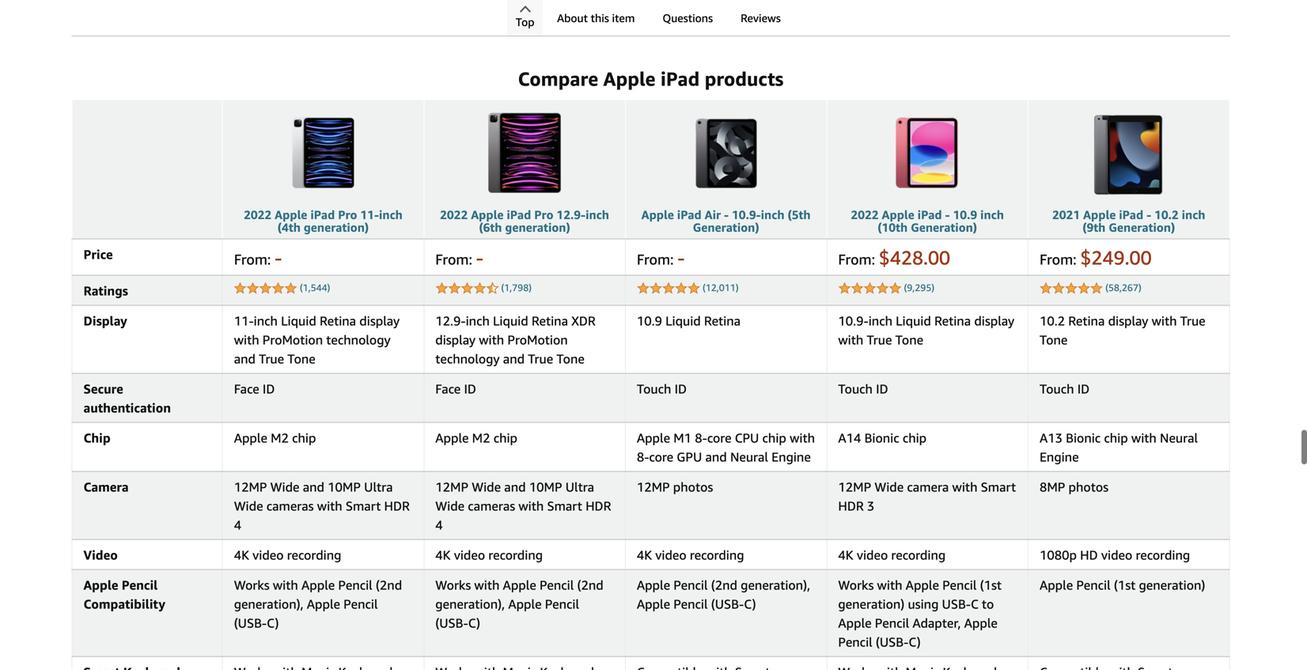 Task type: locate. For each thing, give the bounding box(es) containing it.
and inside apple m1 8-core cpu chip with 8-core gpu and neural engine
[[705, 449, 727, 464]]

generation) up $428.00
[[911, 220, 977, 235]]

secure authentication
[[83, 381, 171, 415]]

1 promotion from the left
[[263, 332, 323, 347]]

12mp wide and 10mp ultra wide cameras with smart hdr 4
[[234, 480, 410, 533], [435, 480, 611, 533]]

touch id up a14
[[838, 381, 888, 396]]

from: inside from: $249.00
[[1040, 251, 1077, 268]]

0 horizontal spatial face
[[234, 381, 259, 396]]

from: - down (6th
[[435, 246, 484, 269]]

from: up 11‑inch
[[234, 251, 271, 268]]

ipad right (4th
[[310, 208, 335, 222]]

image 1 image
[[72, 0, 1230, 11]]

1 apple m2 chip from the left
[[234, 430, 316, 445]]

compatibility
[[83, 597, 165, 612]]

2 horizontal spatial 2022
[[851, 208, 879, 222]]

2 promotion from the left
[[508, 332, 568, 347]]

compare apple ipad products
[[518, 67, 784, 90]]

1 face from the left
[[234, 381, 259, 396]]

10.9 inside "2022 apple ipad - 10.9 inch (10th generation)"
[[953, 208, 977, 222]]

ipad inside 2021 apple ipad - 10.2 inch (9th generation)
[[1119, 208, 1144, 222]]

ipad inside 2022 apple ipad pro 12.9-inch (6th generation)
[[507, 208, 531, 222]]

3 4k from the left
[[637, 548, 652, 563]]

inch for 10.9-
[[761, 208, 785, 222]]

(usb-
[[711, 597, 744, 612], [234, 616, 267, 631], [435, 616, 468, 631], [876, 635, 909, 650]]

and
[[234, 351, 256, 366], [503, 351, 525, 366], [705, 449, 727, 464], [303, 480, 324, 495], [504, 480, 526, 495]]

0 horizontal spatial 10.9-
[[732, 208, 761, 222]]

2022 up from: $428.00
[[851, 208, 879, 222]]

a14
[[838, 430, 861, 445]]

promotion
[[263, 332, 323, 347], [508, 332, 568, 347]]

4 12mp from the left
[[838, 480, 871, 495]]

0 horizontal spatial touch id
[[637, 381, 687, 396]]

id up m1
[[675, 381, 687, 396]]

0 horizontal spatial from: -
[[234, 246, 282, 269]]

(1st
[[980, 578, 1002, 593], [1114, 578, 1136, 593]]

ipad right (6th
[[507, 208, 531, 222]]

2 id from the left
[[464, 381, 476, 396]]

0 horizontal spatial 4
[[234, 517, 241, 533]]

8- up 12mp photos
[[637, 449, 649, 464]]

2022 inside 2022 apple ipad pro 12.9-inch (6th generation)
[[440, 208, 468, 222]]

1 horizontal spatial engine
[[1040, 449, 1079, 464]]

touch up a13
[[1040, 381, 1074, 396]]

id up a13 bionic chip with neural engine
[[1078, 381, 1090, 396]]

1 horizontal spatial 12mp wide and 10mp ultra wide cameras with smart hdr 4
[[435, 480, 611, 533]]

8-
[[695, 430, 707, 445], [637, 449, 649, 464]]

1 horizontal spatial cameras
[[468, 498, 515, 514]]

a14 bionic chip
[[838, 430, 927, 445]]

4 video from the left
[[857, 548, 888, 563]]

5 id from the left
[[1078, 381, 1090, 396]]

1 horizontal spatial ultra
[[566, 480, 594, 495]]

retina inside 11‑inch liquid retina display with promotion technology and true tone
[[320, 313, 356, 328]]

1 bionic from the left
[[865, 430, 899, 445]]

10.9 down 2022 apple ipad - 10.9 inch (10th generation) image
[[953, 208, 977, 222]]

1 vertical spatial core
[[649, 449, 674, 464]]

0 horizontal spatial pro
[[338, 208, 357, 222]]

ipad for 2022 apple ipad - 10.9 inch (10th generation)
[[918, 208, 942, 222]]

0 horizontal spatial 2022
[[244, 208, 272, 222]]

1 from: from the left
[[234, 251, 271, 268]]

to
[[982, 597, 994, 612]]

1 retina from the left
[[320, 313, 356, 328]]

1 engine from the left
[[772, 449, 811, 464]]

2 vertical spatial true
[[259, 351, 284, 366]]

neural inside apple m1 8-core cpu chip with 8-core gpu and neural engine
[[730, 449, 768, 464]]

2 hdr from the left
[[586, 498, 611, 514]]

0 vertical spatial 10.2
[[1155, 208, 1179, 222]]

10mp
[[328, 480, 361, 495], [529, 480, 562, 495]]

3 4k video recording from the left
[[637, 548, 744, 563]]

generation) inside 2021 apple ipad - 10.2 inch (9th generation)
[[1109, 220, 1175, 235]]

2 bionic from the left
[[1066, 430, 1101, 445]]

recording
[[287, 548, 341, 563], [488, 548, 543, 563], [690, 548, 744, 563], [891, 548, 946, 563], [1136, 548, 1190, 563]]

0 horizontal spatial promotion
[[263, 332, 323, 347]]

true inside 10.9-inch liquid retina display with true tone
[[867, 332, 892, 347]]

from: - down (4th
[[234, 246, 282, 269]]

2 horizontal spatial generation)
[[1109, 220, 1175, 235]]

0 horizontal spatial bionic
[[865, 430, 899, 445]]

face down 11‑inch
[[234, 381, 259, 396]]

2 2022 from the left
[[440, 208, 468, 222]]

2022 inside 2022 apple ipad pro 11-inch (4th generation)
[[244, 208, 272, 222]]

apple pencil (1st generation)
[[1040, 578, 1206, 593]]

c) inside works with apple pencil (1st generation) using usb-c to apple pencil adapter, apple pencil (usb-c)
[[909, 635, 921, 650]]

4k
[[234, 548, 249, 563], [435, 548, 451, 563], [637, 548, 652, 563], [838, 548, 854, 563]]

-
[[724, 208, 729, 222], [945, 208, 950, 222], [1147, 208, 1151, 222], [275, 246, 282, 269], [476, 246, 484, 269], [678, 246, 685, 269]]

3 generation) from the left
[[1109, 220, 1175, 235]]

2 horizontal spatial from: -
[[637, 246, 685, 269]]

0 horizontal spatial ultra
[[364, 480, 393, 495]]

secure
[[83, 381, 123, 396]]

works
[[234, 578, 270, 593], [435, 578, 471, 593], [838, 578, 874, 593]]

1 horizontal spatial 10mp
[[529, 480, 562, 495]]

with inside 12.9‑inch liquid retina xdr display with promotion technology and true tone
[[479, 332, 504, 347]]

3 liquid from the left
[[896, 313, 931, 328]]

3 retina from the left
[[935, 313, 971, 328]]

0 vertical spatial true
[[1180, 313, 1206, 328]]

10.2 down 2021 apple ipad - 10.2 inch (9th generation) image
[[1155, 208, 1179, 222]]

1 vertical spatial 10.9-
[[838, 313, 869, 328]]

generation) right (4th
[[304, 220, 369, 235]]

ipad for 2021 apple ipad - 10.2 inch (9th generation)
[[1119, 208, 1144, 222]]

technology down (1,544)
[[326, 332, 391, 347]]

touch id up a13
[[1040, 381, 1090, 396]]

generation),
[[741, 578, 810, 593], [234, 597, 304, 612], [435, 597, 505, 612]]

touch down 10.9 liquid retina
[[637, 381, 671, 396]]

retina down from: $249.00
[[1068, 313, 1105, 328]]

authentication
[[83, 400, 171, 415]]

from: down 2021
[[1040, 251, 1077, 268]]

from: inside from: $428.00
[[838, 251, 875, 268]]

photos right 8mp
[[1069, 480, 1109, 495]]

- inside apple ipad air - 10.9-inch (5th generation)
[[724, 208, 729, 222]]

core
[[707, 430, 732, 445], [649, 449, 674, 464]]

generation) inside 2022 apple ipad pro 12.9-inch (6th generation)
[[505, 220, 570, 235]]

ipad down "questions"
[[661, 67, 700, 90]]

(1st down 1080p hd video recording
[[1114, 578, 1136, 593]]

1 horizontal spatial true
[[867, 332, 892, 347]]

inch for 11-
[[379, 208, 403, 222]]

2 pro from the left
[[534, 208, 554, 222]]

1 horizontal spatial bionic
[[1066, 430, 1101, 445]]

pencil
[[122, 578, 158, 593], [338, 578, 373, 593], [540, 578, 574, 593], [674, 578, 708, 593], [1077, 578, 1111, 593], [344, 597, 378, 612], [545, 597, 579, 612], [674, 597, 708, 612], [875, 616, 909, 631], [838, 635, 873, 650]]

1 horizontal spatial smart
[[547, 498, 582, 514]]

apple m1 8-core cpu chip with 8-core gpu and neural engine
[[637, 430, 815, 464]]

1 horizontal spatial generation),
[[435, 597, 505, 612]]

5 from: from the left
[[1040, 251, 1077, 268]]

0 horizontal spatial hdr
[[384, 498, 410, 514]]

touch up a14
[[838, 381, 873, 396]]

12mp photos
[[637, 480, 713, 495]]

2 horizontal spatial touch id
[[1040, 381, 1090, 396]]

pro left 11-
[[338, 208, 357, 222]]

2022 left (4th
[[244, 208, 272, 222]]

2 apple m2 chip from the left
[[435, 430, 518, 445]]

1 4 from the left
[[234, 517, 241, 533]]

- down (4th
[[275, 246, 282, 269]]

1 2022 from the left
[[244, 208, 272, 222]]

inch inside apple ipad air - 10.9-inch (5th generation)
[[761, 208, 785, 222]]

inch inside 10.9-inch liquid retina display with true tone
[[869, 313, 893, 328]]

- inside 2021 apple ipad - 10.2 inch (9th generation)
[[1147, 208, 1151, 222]]

generation) left the using
[[838, 597, 905, 612]]

- up $428.00
[[945, 208, 950, 222]]

0 vertical spatial 8-
[[695, 430, 707, 445]]

- down apple ipad air - 10.9-inch (5th generation)
[[678, 246, 685, 269]]

2 photos from the left
[[1069, 480, 1109, 495]]

1 recording from the left
[[287, 548, 341, 563]]

8- right m1
[[695, 430, 707, 445]]

1 vertical spatial technology
[[435, 351, 500, 366]]

3 id from the left
[[675, 381, 687, 396]]

bionic
[[865, 430, 899, 445], [1066, 430, 1101, 445]]

0 horizontal spatial 12mp wide and 10mp ultra wide cameras with smart hdr 4
[[234, 480, 410, 533]]

ipad
[[661, 67, 700, 90], [310, 208, 335, 222], [507, 208, 531, 222], [677, 208, 702, 222], [918, 208, 942, 222], [1119, 208, 1144, 222]]

apple pencil (2nd generation), apple pencil (usb-c)
[[637, 578, 810, 612]]

2022 for 2022 apple ipad pro 11-inch (4th generation)
[[244, 208, 272, 222]]

1 horizontal spatial promotion
[[508, 332, 568, 347]]

2022 left (6th
[[440, 208, 468, 222]]

1 pro from the left
[[338, 208, 357, 222]]

smart
[[981, 480, 1016, 495], [346, 498, 381, 514], [547, 498, 582, 514]]

1 horizontal spatial 4
[[435, 517, 443, 533]]

promotion down liquid retina
[[508, 332, 568, 347]]

from: left $428.00
[[838, 251, 875, 268]]

display
[[360, 313, 400, 328], [974, 313, 1015, 328], [1108, 313, 1149, 328], [435, 332, 476, 347]]

3 chip from the left
[[762, 430, 787, 445]]

liquid inside 11‑inch liquid retina display with promotion technology and true tone
[[281, 313, 316, 328]]

bionic right a14
[[865, 430, 899, 445]]

(usb- inside works with apple pencil (1st generation) using usb-c to apple pencil adapter, apple pencil (usb-c)
[[876, 635, 909, 650]]

ratings
[[83, 283, 128, 298]]

hdr inside '12mp wide camera with smart hdr 3'
[[838, 498, 864, 514]]

usb-
[[942, 597, 971, 612]]

5 recording from the left
[[1136, 548, 1190, 563]]

liquid for 10.9
[[666, 313, 701, 328]]

2 video from the left
[[454, 548, 485, 563]]

promotion inside 12.9‑inch liquid retina xdr display with promotion technology and true tone
[[508, 332, 568, 347]]

c)
[[744, 597, 756, 612], [267, 616, 279, 631], [468, 616, 480, 631], [909, 635, 921, 650]]

with inside '12mp wide camera with smart hdr 3'
[[952, 480, 978, 495]]

products
[[705, 67, 784, 90]]

1 horizontal spatial technology
[[435, 351, 500, 366]]

pro inside 2022 apple ipad pro 12.9-inch (6th generation)
[[534, 208, 554, 222]]

(10th
[[878, 220, 908, 235]]

ipad inside 2022 apple ipad pro 11-inch (4th generation)
[[310, 208, 335, 222]]

generation) inside apple ipad air - 10.9-inch (5th generation)
[[693, 220, 759, 235]]

liquid for 11‑inch
[[281, 313, 316, 328]]

1 horizontal spatial touch
[[838, 381, 873, 396]]

0 horizontal spatial neural
[[730, 449, 768, 464]]

12mp
[[234, 480, 267, 495], [435, 480, 469, 495], [637, 480, 670, 495], [838, 480, 871, 495]]

inch inside "2022 apple ipad - 10.9 inch (10th generation)"
[[981, 208, 1004, 222]]

(2nd
[[376, 578, 402, 593], [577, 578, 604, 593], [711, 578, 738, 593]]

1 horizontal spatial apple m2 chip
[[435, 430, 518, 445]]

inch inside 2022 apple ipad pro 11-inch (4th generation)
[[379, 208, 403, 222]]

apple inside "2022 apple ipad - 10.9 inch (10th generation)"
[[882, 208, 915, 222]]

2021 apple ipad - 10.2 inch (9th generation) image
[[1058, 106, 1200, 201]]

1 liquid from the left
[[281, 313, 316, 328]]

apple m2 chip
[[234, 430, 316, 445], [435, 430, 518, 445]]

1 photos from the left
[[673, 480, 713, 495]]

0 horizontal spatial photos
[[673, 480, 713, 495]]

0 vertical spatial 10.9-
[[732, 208, 761, 222]]

1 vertical spatial neural
[[730, 449, 768, 464]]

0 horizontal spatial (2nd
[[376, 578, 402, 593]]

generation) up (12,011) link at the top right of the page
[[693, 220, 759, 235]]

id up a14 bionic chip
[[876, 381, 888, 396]]

face id down 12.9‑inch
[[435, 381, 476, 396]]

2021 apple ipad - 10.2 inch (9th generation) link
[[1052, 208, 1206, 235]]

ipad inside apple ipad air - 10.9-inch (5th generation)
[[677, 208, 702, 222]]

true inside 10.2 retina display with true tone
[[1180, 313, 1206, 328]]

(9,295) link
[[904, 282, 935, 293]]

- right air
[[724, 208, 729, 222]]

0 horizontal spatial core
[[649, 449, 674, 464]]

4k video recording
[[234, 548, 341, 563], [435, 548, 543, 563], [637, 548, 744, 563], [838, 548, 946, 563]]

1 horizontal spatial core
[[707, 430, 732, 445]]

a13 bionic chip with neural engine
[[1040, 430, 1198, 464]]

technology for liquid
[[326, 332, 391, 347]]

4 4k video recording from the left
[[838, 548, 946, 563]]

0 horizontal spatial engine
[[772, 449, 811, 464]]

3 video from the left
[[655, 548, 687, 563]]

video
[[253, 548, 284, 563], [454, 548, 485, 563], [655, 548, 687, 563], [857, 548, 888, 563], [1101, 548, 1133, 563]]

from: - up 10.9 liquid retina
[[637, 246, 685, 269]]

1 horizontal spatial touch id
[[838, 381, 888, 396]]

pro left 12.9-
[[534, 208, 554, 222]]

promotion for true
[[263, 332, 323, 347]]

generation) right (6th
[[505, 220, 570, 235]]

2 horizontal spatial touch
[[1040, 381, 1074, 396]]

0 horizontal spatial works
[[234, 578, 270, 593]]

generation)
[[304, 220, 369, 235], [505, 220, 570, 235], [1139, 578, 1206, 593], [838, 597, 905, 612]]

tone
[[895, 332, 924, 347], [1040, 332, 1068, 347], [287, 351, 316, 366]]

0 horizontal spatial true
[[259, 351, 284, 366]]

ipad left air
[[677, 208, 702, 222]]

0 horizontal spatial generation)
[[693, 220, 759, 235]]

0 vertical spatial 10.9
[[953, 208, 977, 222]]

ipad right (9th
[[1119, 208, 1144, 222]]

retina down (12,011) link at the top right of the page
[[704, 313, 741, 328]]

xdr
[[572, 313, 596, 328]]

0 horizontal spatial 10mp
[[328, 480, 361, 495]]

photos
[[673, 480, 713, 495], [1069, 480, 1109, 495]]

retina down (1,544)
[[320, 313, 356, 328]]

1 horizontal spatial face
[[435, 381, 461, 396]]

0 horizontal spatial 10.9
[[637, 313, 662, 328]]

4 from: from the left
[[838, 251, 875, 268]]

3 works from the left
[[838, 578, 874, 593]]

inch for 12.9-
[[586, 208, 609, 222]]

from:
[[234, 251, 271, 268], [435, 251, 472, 268], [637, 251, 674, 268], [838, 251, 875, 268], [1040, 251, 1077, 268]]

1 horizontal spatial 10.9-
[[838, 313, 869, 328]]

10.2
[[1155, 208, 1179, 222], [1040, 313, 1065, 328]]

this
[[591, 11, 609, 25]]

core left 'gpu'
[[649, 449, 674, 464]]

photos for 12mp photos
[[673, 480, 713, 495]]

apple inside apple pencil compatibility
[[83, 578, 118, 593]]

generation) inside 2022 apple ipad pro 11-inch (4th generation)
[[304, 220, 369, 235]]

0 horizontal spatial touch
[[637, 381, 671, 396]]

display inside 10.2 retina display with true tone
[[1108, 313, 1149, 328]]

and inside 12.9‑inch liquid retina xdr display with promotion technology and true tone
[[503, 351, 525, 366]]

1 works with apple pencil (2nd generation), apple pencil (usb-c) from the left
[[234, 578, 402, 631]]

tone inside 11‑inch liquid retina display with promotion technology and true tone
[[287, 351, 316, 366]]

with inside works with apple pencil (1st generation) using usb-c to apple pencil adapter, apple pencil (usb-c)
[[877, 578, 903, 593]]

1 horizontal spatial works with apple pencil (2nd generation), apple pencil (usb-c)
[[435, 578, 604, 631]]

0 vertical spatial technology
[[326, 332, 391, 347]]

1 horizontal spatial generation)
[[911, 220, 977, 235]]

1 (1st from the left
[[980, 578, 1002, 593]]

face down 12.9‑inch
[[435, 381, 461, 396]]

- up $249.00
[[1147, 208, 1151, 222]]

1 horizontal spatial 10.2
[[1155, 208, 1179, 222]]

wide inside '12mp wide camera with smart hdr 3'
[[875, 480, 904, 495]]

0 horizontal spatial liquid
[[281, 313, 316, 328]]

retina inside 10.9-inch liquid retina display with true tone
[[935, 313, 971, 328]]

and inside 11‑inch liquid retina display with promotion technology and true tone
[[234, 351, 256, 366]]

inch for 10.2
[[1182, 208, 1206, 222]]

2 horizontal spatial tone
[[1040, 332, 1068, 347]]

1 generation) from the left
[[693, 220, 759, 235]]

using
[[908, 597, 939, 612]]

ipad right (10th
[[918, 208, 942, 222]]

(1,544) link
[[300, 282, 330, 293]]

- down (6th
[[476, 246, 484, 269]]

touch id
[[637, 381, 687, 396], [838, 381, 888, 396], [1040, 381, 1090, 396]]

2 engine from the left
[[1040, 449, 1079, 464]]

touch id up m1
[[637, 381, 687, 396]]

0 horizontal spatial 10.2
[[1040, 313, 1065, 328]]

2 horizontal spatial generation),
[[741, 578, 810, 593]]

2 horizontal spatial (2nd
[[711, 578, 738, 593]]

inch inside 2021 apple ipad - 10.2 inch (9th generation)
[[1182, 208, 1206, 222]]

2 generation) from the left
[[911, 220, 977, 235]]

with inside 10.9-inch liquid retina display with true tone
[[838, 332, 864, 347]]

0 horizontal spatial tone
[[287, 351, 316, 366]]

photos down 'gpu'
[[673, 480, 713, 495]]

(12,011)
[[703, 282, 739, 293]]

chip
[[83, 430, 111, 445]]

10.2 retina display with true tone
[[1040, 313, 1206, 347]]

1 id from the left
[[263, 381, 275, 396]]

1 horizontal spatial from: -
[[435, 246, 484, 269]]

0 horizontal spatial m2
[[271, 430, 289, 445]]

(1,798) link
[[501, 282, 532, 293]]

apple pencil
[[906, 578, 977, 593]]

0 horizontal spatial 8-
[[637, 449, 649, 464]]

1 horizontal spatial (1st
[[1114, 578, 1136, 593]]

0 vertical spatial neural
[[1160, 430, 1198, 445]]

generation) for 10.9-
[[693, 220, 759, 235]]

from: $249.00
[[1040, 246, 1152, 269]]

inch inside 2022 apple ipad pro 12.9-inch (6th generation)
[[586, 208, 609, 222]]

from: up 10.9 liquid retina
[[637, 251, 674, 268]]

generation) inside "2022 apple ipad - 10.9 inch (10th generation)"
[[911, 220, 977, 235]]

retina down (9,295) 'link' at top
[[935, 313, 971, 328]]

core left cpu
[[707, 430, 732, 445]]

0 horizontal spatial face id
[[234, 381, 275, 396]]

cpu
[[735, 430, 759, 445]]

hd
[[1080, 548, 1098, 563]]

2 horizontal spatial smart
[[981, 480, 1016, 495]]

2 horizontal spatial hdr
[[838, 498, 864, 514]]

1 horizontal spatial 10.9
[[953, 208, 977, 222]]

generation) up $249.00
[[1109, 220, 1175, 235]]

touch
[[637, 381, 671, 396], [838, 381, 873, 396], [1040, 381, 1074, 396]]

0 horizontal spatial works with apple pencil (2nd generation), apple pencil (usb-c)
[[234, 578, 402, 631]]

1 horizontal spatial neural
[[1160, 430, 1198, 445]]

0 horizontal spatial technology
[[326, 332, 391, 347]]

2 face from the left
[[435, 381, 461, 396]]

id down 11‑inch liquid retina display with promotion technology and true tone
[[263, 381, 275, 396]]

ipad inside "2022 apple ipad - 10.9 inch (10th generation)"
[[918, 208, 942, 222]]

2 horizontal spatial liquid
[[896, 313, 931, 328]]

apple inside 2022 apple ipad pro 11-inch (4th generation)
[[275, 208, 307, 222]]

0 horizontal spatial cameras
[[266, 498, 314, 514]]

questions
[[663, 11, 713, 25]]

1 touch id from the left
[[637, 381, 687, 396]]

id down 12.9‑inch liquid retina xdr display with promotion technology and true tone
[[464, 381, 476, 396]]

cameras
[[266, 498, 314, 514], [468, 498, 515, 514]]

bionic for a13
[[1066, 430, 1101, 445]]

2 retina from the left
[[704, 313, 741, 328]]

12mp wide camera with smart hdr 3
[[838, 480, 1016, 514]]

neural
[[1160, 430, 1198, 445], [730, 449, 768, 464]]

2 horizontal spatial works
[[838, 578, 874, 593]]

3 2022 from the left
[[851, 208, 879, 222]]

1 horizontal spatial m2
[[472, 430, 490, 445]]

technology for liquid retina
[[435, 351, 500, 366]]

face id
[[234, 381, 275, 396], [435, 381, 476, 396]]

1 horizontal spatial face id
[[435, 381, 476, 396]]

0 horizontal spatial apple m2 chip
[[234, 430, 316, 445]]

(1st up to
[[980, 578, 1002, 593]]

2 horizontal spatial true
[[1180, 313, 1206, 328]]

2 4 from the left
[[435, 517, 443, 533]]

camera
[[83, 480, 129, 495]]

1 horizontal spatial (2nd
[[577, 578, 604, 593]]

3 hdr from the left
[[838, 498, 864, 514]]

pro for 12.9-
[[534, 208, 554, 222]]

10.9
[[953, 208, 977, 222], [637, 313, 662, 328]]

10.9 right xdr
[[637, 313, 662, 328]]

3 (2nd from the left
[[711, 578, 738, 593]]

liquid inside 10.9-inch liquid retina display with true tone
[[896, 313, 931, 328]]

2022 apple ipad - 10.9 inch (10th generation) image
[[856, 106, 999, 201]]

1 horizontal spatial hdr
[[586, 498, 611, 514]]

4
[[234, 517, 241, 533], [435, 517, 443, 533]]

smart inside '12mp wide camera with smart hdr 3'
[[981, 480, 1016, 495]]

1 horizontal spatial liquid
[[666, 313, 701, 328]]

bionic right a13
[[1066, 430, 1101, 445]]

5 chip from the left
[[1104, 430, 1128, 445]]

2 4k from the left
[[435, 548, 451, 563]]

2 liquid from the left
[[666, 313, 701, 328]]

bionic inside a13 bionic chip with neural engine
[[1066, 430, 1101, 445]]

1 12mp from the left
[[234, 480, 267, 495]]

technology inside 12.9‑inch liquid retina xdr display with promotion technology and true tone
[[435, 351, 500, 366]]

0 vertical spatial core
[[707, 430, 732, 445]]

works with apple pencil (2nd generation), apple pencil (usb-c)
[[234, 578, 402, 631], [435, 578, 604, 631]]

1 horizontal spatial pro
[[534, 208, 554, 222]]

4 retina from the left
[[1068, 313, 1105, 328]]

1 horizontal spatial tone
[[895, 332, 924, 347]]

face id down 11‑inch
[[234, 381, 275, 396]]

1 vertical spatial true
[[867, 332, 892, 347]]

1 vertical spatial 10.2
[[1040, 313, 1065, 328]]

generation), inside apple pencil (2nd generation), apple pencil (usb-c)
[[741, 578, 810, 593]]

technology inside 11‑inch liquid retina display with promotion technology and true tone
[[326, 332, 391, 347]]

from: up 12.9‑inch
[[435, 251, 472, 268]]

10.9- down from: $428.00
[[838, 313, 869, 328]]

pro inside 2022 apple ipad pro 11-inch (4th generation)
[[338, 208, 357, 222]]

8mp
[[1040, 480, 1065, 495]]

true inside 11‑inch liquid retina display with promotion technology and true tone
[[259, 351, 284, 366]]

1 m2 from the left
[[271, 430, 289, 445]]

1 horizontal spatial works
[[435, 578, 471, 593]]

1 horizontal spatial 2022
[[440, 208, 468, 222]]

promotion inside 11‑inch liquid retina display with promotion technology and true tone
[[263, 332, 323, 347]]

promotion down 11‑inch
[[263, 332, 323, 347]]

2022 inside "2022 apple ipad - 10.9 inch (10th generation)"
[[851, 208, 879, 222]]

1 horizontal spatial photos
[[1069, 480, 1109, 495]]

display inside 10.9-inch liquid retina display with true tone
[[974, 313, 1015, 328]]

hdr
[[384, 498, 410, 514], [586, 498, 611, 514], [838, 498, 864, 514]]

1 (2nd from the left
[[376, 578, 402, 593]]

10.9- right air
[[732, 208, 761, 222]]

technology down 12.9‑inch
[[435, 351, 500, 366]]

promotion for true tone
[[508, 332, 568, 347]]

10.2 down from: $249.00
[[1040, 313, 1065, 328]]



Task type: vqa. For each thing, say whether or not it's contained in the screenshot.
rightmost HDR
yes



Task type: describe. For each thing, give the bounding box(es) containing it.
10.2 inside 10.2 retina display with true tone
[[1040, 313, 1065, 328]]

2022 apple ipad pro 11-inch (4th generation) link
[[244, 208, 403, 235]]

2022 apple ipad pro 12.9-inch (6th generation)
[[440, 208, 609, 235]]

2 recording from the left
[[488, 548, 543, 563]]

4 chip from the left
[[903, 430, 927, 445]]

2 touch id from the left
[[838, 381, 888, 396]]

4 id from the left
[[876, 381, 888, 396]]

1 vertical spatial 8-
[[637, 449, 649, 464]]

2022 for 2022 apple ipad - 10.9 inch (10th generation)
[[851, 208, 879, 222]]

2 m2 from the left
[[472, 430, 490, 445]]

$249.00
[[1080, 246, 1152, 269]]

0 horizontal spatial generation),
[[234, 597, 304, 612]]

2 from: from the left
[[435, 251, 472, 268]]

c
[[971, 597, 979, 612]]

neural inside a13 bionic chip with neural engine
[[1160, 430, 1198, 445]]

2 works from the left
[[435, 578, 471, 593]]

adapter,
[[913, 616, 961, 631]]

air
[[705, 208, 721, 222]]

(usb- inside apple pencil (2nd generation), apple pencil (usb-c)
[[711, 597, 744, 612]]

(9th
[[1083, 220, 1106, 235]]

- inside "2022 apple ipad - 10.9 inch (10th generation)"
[[945, 208, 950, 222]]

2022 apple ipad pro 12.9-inch (6th generation) link
[[440, 208, 609, 235]]

2 face id from the left
[[435, 381, 476, 396]]

generation) inside works with apple pencil (1st generation) using usb-c to apple pencil adapter, apple pencil (usb-c)
[[838, 597, 905, 612]]

11‑inch liquid retina display with promotion technology and true tone
[[234, 313, 400, 366]]

(1,798)
[[501, 282, 532, 293]]

tone inside 10.9-inch liquid retina display with true tone
[[895, 332, 924, 347]]

pencil inside apple pencil compatibility
[[122, 578, 158, 593]]

2 (2nd from the left
[[577, 578, 604, 593]]

10.2 inside 2021 apple ipad - 10.2 inch (9th generation)
[[1155, 208, 1179, 222]]

2 touch from the left
[[838, 381, 873, 396]]

apple ipad air - 10.9-inch (5th generation)
[[641, 208, 811, 235]]

1080p hd video recording
[[1040, 548, 1190, 563]]

5 video from the left
[[1101, 548, 1133, 563]]

(12,011) link
[[703, 282, 739, 293]]

2021 apple ipad - 10.2 inch (9th generation)
[[1052, 208, 1206, 235]]

3 from: from the left
[[637, 251, 674, 268]]

with inside 10.2 retina display with true tone
[[1152, 313, 1177, 328]]

apple inside apple m1 8-core cpu chip with 8-core gpu and neural engine
[[637, 430, 670, 445]]

apple inside 2021 apple ipad - 10.2 inch (9th generation)
[[1083, 208, 1116, 222]]

10.9- inside apple ipad air - 10.9-inch (5th generation)
[[732, 208, 761, 222]]

12.9‑inch liquid retina xdr display with promotion technology and true tone
[[435, 313, 596, 366]]

inch for 10.9
[[981, 208, 1004, 222]]

1 face id from the left
[[234, 381, 275, 396]]

12.9‑inch
[[435, 313, 490, 328]]

compare
[[518, 67, 598, 90]]

chip inside apple m1 8-core cpu chip with 8-core gpu and neural engine
[[762, 430, 787, 445]]

display inside 11‑inch liquid retina display with promotion technology and true tone
[[360, 313, 400, 328]]

video
[[83, 548, 118, 563]]

2 from: - from the left
[[435, 246, 484, 269]]

from: $428.00
[[838, 246, 950, 269]]

apple inside apple ipad air - 10.9-inch (5th generation)
[[641, 208, 674, 222]]

with inside 11‑inch liquid retina display with promotion technology and true tone
[[234, 332, 259, 347]]

engine inside a13 bionic chip with neural engine
[[1040, 449, 1079, 464]]

chip inside a13 bionic chip with neural engine
[[1104, 430, 1128, 445]]

top
[[516, 15, 535, 28]]

1 12mp wide and 10mp ultra wide cameras with smart hdr 4 from the left
[[234, 480, 410, 533]]

apple inside 2022 apple ipad pro 12.9-inch (6th generation)
[[471, 208, 504, 222]]

1 chip from the left
[[292, 430, 316, 445]]

11-
[[360, 208, 379, 222]]

photos for 8mp photos
[[1069, 480, 1109, 495]]

apple ipad air - 10.9-inch (5th generation) link
[[641, 208, 811, 235]]

12.9-
[[557, 208, 586, 222]]

generation) for 10.2
[[1109, 220, 1175, 235]]

works inside works with apple pencil (1st generation) using usb-c to apple pencil adapter, apple pencil (usb-c)
[[838, 578, 874, 593]]

2022 apple ipad - 10.9 inch (10th generation) link
[[851, 208, 1004, 235]]

2 12mp wide and 10mp ultra wide cameras with smart hdr 4 from the left
[[435, 480, 611, 533]]

3
[[867, 498, 875, 514]]

(4th
[[278, 220, 301, 235]]

10.9-inch liquid retina display with true tone
[[838, 313, 1015, 347]]

1 hdr from the left
[[384, 498, 410, 514]]

2 4k video recording from the left
[[435, 548, 543, 563]]

1 video from the left
[[253, 548, 284, 563]]

bionic for a14
[[865, 430, 899, 445]]

2 12mp from the left
[[435, 480, 469, 495]]

with inside apple m1 8-core cpu chip with 8-core gpu and neural engine
[[790, 430, 815, 445]]

4 recording from the left
[[891, 548, 946, 563]]

c) inside apple pencil (2nd generation), apple pencil (usb-c)
[[744, 597, 756, 612]]

camera
[[907, 480, 949, 495]]

1080p
[[1040, 548, 1077, 563]]

price
[[83, 247, 113, 262]]

2 chip from the left
[[494, 430, 518, 445]]

1 works from the left
[[234, 578, 270, 593]]

m1
[[674, 430, 692, 445]]

item
[[612, 11, 635, 25]]

1 ultra from the left
[[364, 480, 393, 495]]

(5th
[[788, 208, 811, 222]]

display
[[83, 313, 127, 328]]

2021
[[1052, 208, 1080, 222]]

(58,267) link
[[1106, 282, 1142, 293]]

(2nd inside apple pencil (2nd generation), apple pencil (usb-c)
[[711, 578, 738, 593]]

2 10mp from the left
[[529, 480, 562, 495]]

2022 apple ipad - 10.9 inch (10th generation)
[[851, 208, 1004, 235]]

pro for 11-
[[338, 208, 357, 222]]

1 horizontal spatial 8-
[[695, 430, 707, 445]]

2022 apple ipad pro 11-inch (4th generation)
[[244, 208, 403, 235]]

retina inside 10.2 retina display with true tone
[[1068, 313, 1105, 328]]

works with apple pencil (1st generation) using usb-c to apple pencil adapter, apple pencil (usb-c)
[[838, 578, 1002, 650]]

generation) for 10.9
[[911, 220, 977, 235]]

11‑inch
[[234, 313, 278, 328]]

ipad for 2022 apple ipad pro 12.9-inch (6th generation)
[[507, 208, 531, 222]]

2022 apple ipad pro 11-inch (4th generation) image
[[252, 106, 394, 201]]

gpu
[[677, 449, 702, 464]]

1 from: - from the left
[[234, 246, 282, 269]]

apple ipad air - 10.9-inch (5th generation) image
[[655, 106, 797, 201]]

2 ultra from the left
[[566, 480, 594, 495]]

(1,544)
[[300, 282, 330, 293]]

(9,295)
[[904, 282, 935, 293]]

with inside a13 bionic chip with neural engine
[[1132, 430, 1157, 445]]

2 works with apple pencil (2nd generation), apple pencil (usb-c) from the left
[[435, 578, 604, 631]]

0 horizontal spatial smart
[[346, 498, 381, 514]]

reviews
[[741, 11, 781, 25]]

2022 for 2022 apple ipad pro 12.9-inch (6th generation)
[[440, 208, 468, 222]]

1 cameras from the left
[[266, 498, 314, 514]]

1 4k video recording from the left
[[234, 548, 341, 563]]

tone inside 10.2 retina display with true tone
[[1040, 332, 1068, 347]]

generation) down 1080p hd video recording
[[1139, 578, 1206, 593]]

(6th
[[479, 220, 502, 235]]

$428.00
[[879, 246, 950, 269]]

3 from: - from the left
[[637, 246, 685, 269]]

4 4k from the left
[[838, 548, 854, 563]]

2 (1st from the left
[[1114, 578, 1136, 593]]

1 10mp from the left
[[328, 480, 361, 495]]

2 cameras from the left
[[468, 498, 515, 514]]

engine inside apple m1 8-core cpu chip with 8-core gpu and neural engine
[[772, 449, 811, 464]]

3 touch from the left
[[1040, 381, 1074, 396]]

ipad for compare apple ipad products
[[661, 67, 700, 90]]

1 touch from the left
[[637, 381, 671, 396]]

display inside 12.9‑inch liquid retina xdr display with promotion technology and true tone
[[435, 332, 476, 347]]

3 12mp from the left
[[637, 480, 670, 495]]

(1st inside works with apple pencil (1st generation) using usb-c to apple pencil adapter, apple pencil (usb-c)
[[980, 578, 1002, 593]]

(58,267)
[[1106, 282, 1142, 293]]

10.9 liquid retina
[[637, 313, 741, 328]]

1 vertical spatial 10.9
[[637, 313, 662, 328]]

true tone
[[528, 351, 585, 366]]

a13
[[1040, 430, 1063, 445]]

3 touch id from the left
[[1040, 381, 1090, 396]]

2022 apple ipad pro 12.9-inch (6th generation) image
[[453, 106, 596, 201]]

about this item
[[557, 11, 635, 25]]

ipad for 2022 apple ipad pro 11-inch (4th generation)
[[310, 208, 335, 222]]

liquid retina
[[493, 313, 568, 328]]

1 4k from the left
[[234, 548, 249, 563]]

apple pencil compatibility
[[83, 578, 165, 612]]

12mp inside '12mp wide camera with smart hdr 3'
[[838, 480, 871, 495]]

3 recording from the left
[[690, 548, 744, 563]]

10.9- inside 10.9-inch liquid retina display with true tone
[[838, 313, 869, 328]]

about
[[557, 11, 588, 25]]

8mp photos
[[1040, 480, 1109, 495]]



